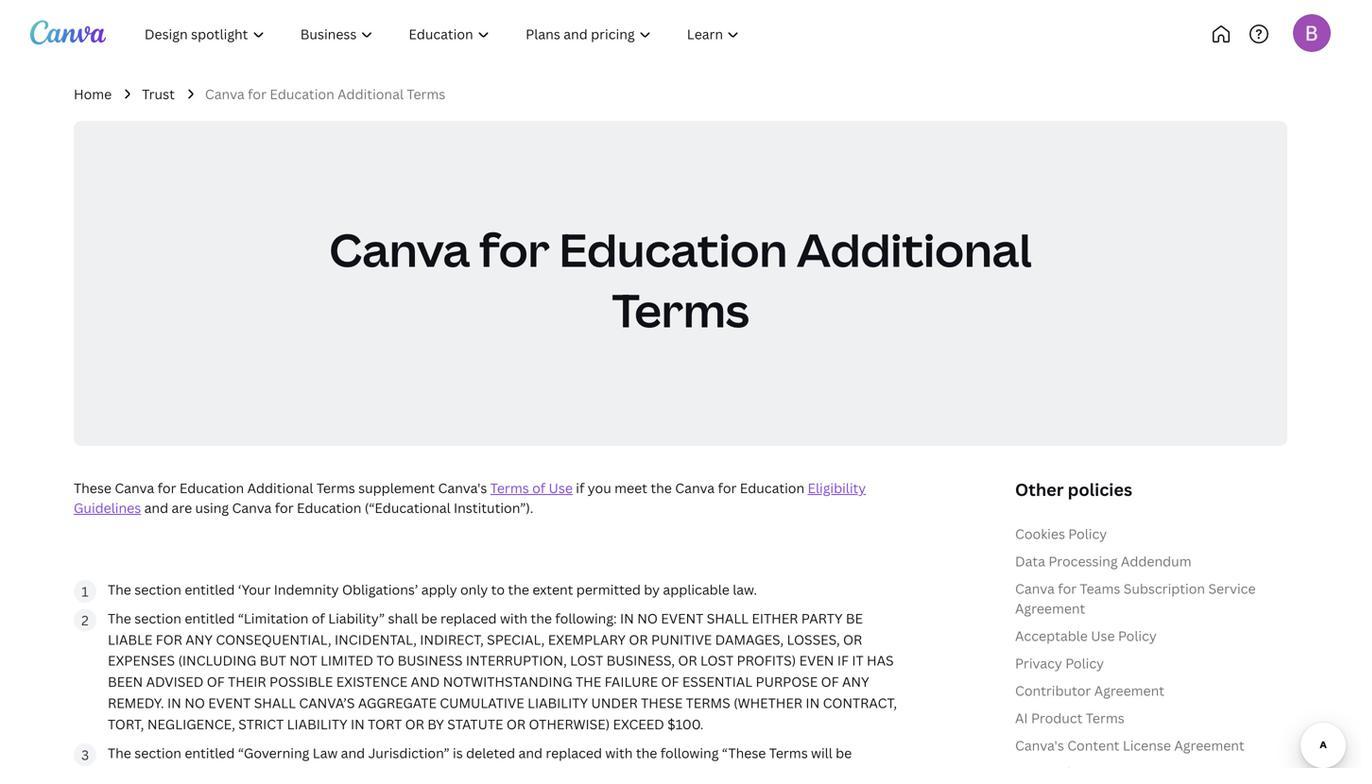 Task type: describe. For each thing, give the bounding box(es) containing it.
the
[[576, 673, 602, 691]]

business,
[[607, 652, 675, 670]]

construed
[[218, 766, 283, 769]]

3 of from the left
[[821, 673, 839, 691]]

the section entitled "limitation of liability" shall be replaced with the following: in no event shall either party be liable for any consequential, incidental, indirect, special, exemplary or punitive damages, losses, or expenses (including but not limited to business interruption, lost business, or lost profits) even if it has been advised of their possible existence and notwithstanding the failure of essential purpose of any remedy. in no event shall canva's aggregate cumulative liability under these terms (whether in contract, tort, negligence, strict liability in tort or by statute or otherwise) exceed $100.
[[108, 610, 897, 734]]

product
[[1032, 710, 1083, 728]]

teams
[[1080, 580, 1121, 598]]

1 vertical spatial with
[[606, 745, 633, 762]]

shall
[[388, 610, 418, 628]]

"limitation
[[238, 610, 309, 628]]

is
[[453, 745, 463, 762]]

these
[[74, 479, 112, 497]]

2 vertical spatial additional
[[247, 479, 313, 497]]

1 in from the left
[[287, 766, 298, 769]]

terms inside canva for education additional terms
[[612, 279, 750, 341]]

cookies policy data processing addendum canva for teams subscription service agreement acceptable use policy privacy policy contributor agreement ai product terms canva's content license agreement
[[1016, 525, 1256, 755]]

only
[[461, 581, 488, 599]]

applicable
[[663, 581, 730, 599]]

exceed
[[613, 716, 665, 734]]

'your
[[238, 581, 271, 599]]

1 vertical spatial agreement
[[1095, 682, 1165, 700]]

for inside canva for education additional terms
[[480, 218, 550, 280]]

using
[[195, 499, 229, 517]]

but
[[260, 652, 286, 670]]

purpose
[[756, 673, 818, 691]]

1 vertical spatial no
[[185, 695, 205, 713]]

the section entitled "governing law and jurisdiction" is deleted and replaced with the following "these terms will be governed by and construed in accordance with the laws of the state, province, or territory in which the educationa
[[108, 745, 852, 769]]

education inside canva for education additional terms
[[559, 218, 788, 280]]

aggregate
[[358, 695, 437, 713]]

1 vertical spatial liability
[[287, 716, 348, 734]]

following:
[[555, 610, 617, 628]]

home link
[[74, 84, 112, 104]]

the down "jurisdiction""
[[410, 766, 432, 769]]

has
[[867, 652, 894, 670]]

contributor
[[1016, 682, 1092, 700]]

the right meet
[[651, 479, 672, 497]]

top level navigation element
[[129, 15, 820, 53]]

1 horizontal spatial by
[[644, 581, 660, 599]]

0 horizontal spatial event
[[208, 695, 251, 713]]

data
[[1016, 553, 1046, 571]]

addendum
[[1121, 553, 1192, 571]]

their
[[228, 673, 266, 691]]

eligibility guidelines link
[[74, 479, 866, 517]]

0 vertical spatial policy
[[1069, 525, 1107, 543]]

advised
[[146, 673, 204, 691]]

damages,
[[716, 631, 784, 649]]

and up the accordance
[[341, 745, 365, 762]]

canva inside cookies policy data processing addendum canva for teams subscription service agreement acceptable use policy privacy policy contributor agreement ai product terms canva's content license agreement
[[1016, 580, 1055, 598]]

special,
[[487, 631, 545, 649]]

or left by on the left of page
[[405, 716, 424, 734]]

(whether
[[734, 695, 803, 713]]

will
[[811, 745, 833, 762]]

data processing addendum link
[[1016, 553, 1192, 571]]

expenses
[[108, 652, 175, 670]]

contributor agreement link
[[1016, 682, 1165, 700]]

home
[[74, 85, 112, 103]]

1 of from the left
[[207, 673, 225, 691]]

failure
[[605, 673, 658, 691]]

governed
[[108, 766, 168, 769]]

2 vertical spatial policy
[[1066, 655, 1105, 673]]

0 vertical spatial use
[[549, 479, 573, 497]]

extent
[[533, 581, 573, 599]]

not
[[290, 652, 317, 670]]

("educational
[[365, 499, 451, 517]]

if
[[838, 652, 849, 670]]

processing
[[1049, 553, 1118, 571]]

terms inside cookies policy data processing addendum canva for teams subscription service agreement acceptable use policy privacy policy contributor agreement ai product terms canva's content license agreement
[[1086, 710, 1125, 728]]

been
[[108, 673, 143, 691]]

and left are
[[144, 499, 168, 517]]

negligence,
[[147, 716, 235, 734]]

subscription
[[1124, 580, 1206, 598]]

1 horizontal spatial any
[[843, 673, 870, 691]]

and down 'negligence,'
[[190, 766, 214, 769]]

other
[[1016, 479, 1064, 502]]

for inside cookies policy data processing addendum canva for teams subscription service agreement acceptable use policy privacy policy contributor agreement ai product terms canva's content license agreement
[[1058, 580, 1077, 598]]

2 vertical spatial with
[[380, 766, 407, 769]]

otherwise)
[[529, 716, 610, 734]]

in left "tort"
[[351, 716, 365, 734]]

replaced inside the section entitled "governing law and jurisdiction" is deleted and replaced with the following "these terms will be governed by and construed in accordance with the laws of the state, province, or territory in which the educationa
[[546, 745, 602, 762]]

statute
[[448, 716, 504, 734]]

meet
[[615, 479, 648, 497]]

supplement
[[359, 479, 435, 497]]

the down deleted
[[483, 766, 504, 769]]

incidental,
[[335, 631, 417, 649]]

territory
[[626, 766, 680, 769]]

trust
[[142, 85, 175, 103]]

0 vertical spatial any
[[186, 631, 213, 649]]

business
[[398, 652, 463, 670]]

cumulative
[[440, 695, 525, 713]]

punitive
[[652, 631, 712, 649]]

cookies
[[1016, 525, 1066, 543]]

or up deleted
[[507, 716, 526, 734]]

privacy
[[1016, 655, 1063, 673]]

you
[[588, 479, 612, 497]]

section for the section entitled "governing law and jurisdiction" is deleted and replaced with the following "these terms will be governed by and construed in accordance with the laws of the state, province, or territory in which the educationa
[[135, 745, 182, 762]]

party
[[802, 610, 843, 628]]

with inside the section entitled "limitation of liability" shall be replaced with the following: in no event shall either party be liable for any consequential, incidental, indirect, special, exemplary or punitive damages, losses, or expenses (including but not limited to business interruption, lost business, or lost profits) even if it has been advised of their possible existence and notwithstanding the failure of essential purpose of any remedy. in no event shall canva's aggregate cumulative liability under these terms (whether in contract, tort, negligence, strict liability in tort or by statute or otherwise) exceed $100.
[[500, 610, 528, 628]]

which
[[698, 766, 735, 769]]

1 horizontal spatial liability
[[528, 695, 588, 713]]

for
[[156, 631, 182, 649]]

ai product terms link
[[1016, 710, 1125, 728]]

accordance
[[301, 766, 376, 769]]

entitled for 'your
[[185, 581, 235, 599]]

laws
[[435, 766, 463, 769]]

1 horizontal spatial event
[[661, 610, 704, 628]]

it
[[852, 652, 864, 670]]

be inside the section entitled "governing law and jurisdiction" is deleted and replaced with the following "these terms will be governed by and construed in accordance with the laws of the state, province, or territory in which the educationa
[[836, 745, 852, 762]]



Task type: locate. For each thing, give the bounding box(es) containing it.
no up 'negligence,'
[[185, 695, 205, 713]]

1 vertical spatial the
[[108, 610, 131, 628]]

1 vertical spatial use
[[1092, 627, 1115, 645]]

0 horizontal spatial of
[[312, 610, 325, 628]]

eligibility
[[808, 479, 866, 497]]

1 horizontal spatial use
[[1092, 627, 1115, 645]]

canva's up institution").
[[438, 479, 487, 497]]

contract,
[[823, 695, 897, 713]]

use left if
[[549, 479, 573, 497]]

0 vertical spatial the
[[108, 581, 131, 599]]

in
[[287, 766, 298, 769], [683, 766, 695, 769]]

no
[[638, 610, 658, 628], [185, 695, 205, 713]]

policy up processing
[[1069, 525, 1107, 543]]

essential
[[683, 673, 753, 691]]

eligibility guidelines
[[74, 479, 866, 517]]

limited
[[321, 652, 374, 670]]

0 horizontal spatial additional
[[247, 479, 313, 497]]

1 vertical spatial event
[[208, 695, 251, 713]]

use inside cookies policy data processing addendum canva for teams subscription service agreement acceptable use policy privacy policy contributor agreement ai product terms canva's content license agreement
[[1092, 627, 1115, 645]]

even
[[800, 652, 835, 670]]

with
[[500, 610, 528, 628], [606, 745, 633, 762], [380, 766, 407, 769]]

trust link
[[142, 84, 175, 104]]

or down punitive
[[678, 652, 698, 670]]

0 vertical spatial be
[[421, 610, 437, 628]]

0 horizontal spatial be
[[421, 610, 437, 628]]

2 entitled from the top
[[185, 610, 235, 628]]

of down "indemnity" in the left of the page
[[312, 610, 325, 628]]

by right permitted
[[644, 581, 660, 599]]

0 horizontal spatial lost
[[570, 652, 604, 670]]

and up state,
[[519, 745, 543, 762]]

section inside the section entitled "governing law and jurisdiction" is deleted and replaced with the following "these terms will be governed by and construed in accordance with the laws of the state, province, or territory in which the educationa
[[135, 745, 182, 762]]

be inside the section entitled "limitation of liability" shall be replaced with the following: in no event shall either party be liable for any consequential, incidental, indirect, special, exemplary or punitive damages, losses, or expenses (including but not limited to business interruption, lost business, or lost profits) even if it has been advised of their possible existence and notwithstanding the failure of essential purpose of any remedy. in no event shall canva's aggregate cumulative liability under these terms (whether in contract, tort, negligence, strict liability in tort or by statute or otherwise) exceed $100.
[[421, 610, 437, 628]]

1 horizontal spatial of
[[661, 673, 679, 691]]

in down "governing on the bottom of the page
[[287, 766, 298, 769]]

shall up strict
[[254, 695, 296, 713]]

with down "jurisdiction""
[[380, 766, 407, 769]]

shall
[[707, 610, 749, 628], [254, 695, 296, 713]]

the inside the section entitled "governing law and jurisdiction" is deleted and replaced with the following "these terms will be governed by and construed in accordance with the laws of the state, province, or territory in which the educationa
[[108, 745, 131, 762]]

by right governed
[[171, 766, 187, 769]]

2 horizontal spatial agreement
[[1175, 737, 1245, 755]]

consequential,
[[216, 631, 332, 649]]

liability down canva's on the left bottom
[[287, 716, 348, 734]]

0 horizontal spatial canva's
[[438, 479, 487, 497]]

with up or
[[606, 745, 633, 762]]

2 in from the left
[[683, 766, 695, 769]]

entitled inside the section entitled "governing law and jurisdiction" is deleted and replaced with the following "these terms will be governed by and construed in accordance with the laws of the state, province, or territory in which the educationa
[[185, 745, 235, 762]]

liability
[[528, 695, 588, 713], [287, 716, 348, 734]]

with up special,
[[500, 610, 528, 628]]

law
[[313, 745, 338, 762]]

0 vertical spatial with
[[500, 610, 528, 628]]

0 vertical spatial by
[[644, 581, 660, 599]]

jurisdiction"
[[368, 745, 450, 762]]

policies
[[1068, 479, 1133, 502]]

exemplary
[[548, 631, 626, 649]]

these canva for education additional terms supplement canva's terms of use if you meet the canva for education
[[74, 479, 808, 497]]

(including
[[178, 652, 257, 670]]

policy down the canva for teams subscription service agreement 'link'
[[1119, 627, 1157, 645]]

1 horizontal spatial in
[[683, 766, 695, 769]]

0 horizontal spatial with
[[380, 766, 407, 769]]

0 horizontal spatial in
[[287, 766, 298, 769]]

$100.
[[668, 716, 704, 734]]

be right will
[[836, 745, 852, 762]]

2 the from the top
[[108, 610, 131, 628]]

entitled for "governing
[[185, 745, 235, 762]]

are
[[172, 499, 192, 517]]

1 horizontal spatial of
[[466, 766, 479, 769]]

0 vertical spatial additional
[[338, 85, 404, 103]]

0 vertical spatial liability
[[528, 695, 588, 713]]

2 horizontal spatial of
[[821, 673, 839, 691]]

and
[[411, 673, 440, 691]]

1 vertical spatial any
[[843, 673, 870, 691]]

0 horizontal spatial by
[[171, 766, 187, 769]]

2 vertical spatial of
[[466, 766, 479, 769]]

the up territory at the bottom of page
[[636, 745, 658, 762]]

canva
[[205, 85, 245, 103], [329, 218, 470, 280], [115, 479, 154, 497], [675, 479, 715, 497], [232, 499, 272, 517], [1016, 580, 1055, 598]]

"these
[[722, 745, 766, 762]]

losses,
[[787, 631, 840, 649]]

entitled inside the section entitled "limitation of liability" shall be replaced with the following: in no event shall either party be liable for any consequential, incidental, indirect, special, exemplary or punitive damages, losses, or expenses (including but not limited to business interruption, lost business, or lost profits) even if it has been advised of their possible existence and notwithstanding the failure of essential purpose of any remedy. in no event shall canva's aggregate cumulative liability under these terms (whether in contract, tort, negligence, strict liability in tort or by statute or otherwise) exceed $100.
[[185, 610, 235, 628]]

following
[[661, 745, 719, 762]]

0 horizontal spatial use
[[549, 479, 573, 497]]

event down their
[[208, 695, 251, 713]]

the for the section entitled "limitation of liability" shall be replaced with the following: in no event shall either party be liable for any consequential, incidental, indirect, special, exemplary or punitive damages, losses, or expenses (including but not limited to business interruption, lost business, or lost profits) even if it has been advised of their possible existence and notwithstanding the failure of essential purpose of any remedy. in no event shall canva's aggregate cumulative liability under these terms (whether in contract, tort, negligence, strict liability in tort or by statute or otherwise) exceed $100.
[[108, 610, 131, 628]]

the for the section entitled "governing law and jurisdiction" is deleted and replaced with the following "these terms will be governed by and construed in accordance with the laws of the state, province, or territory in which the educationa
[[108, 745, 131, 762]]

of down if
[[821, 673, 839, 691]]

0 horizontal spatial shall
[[254, 695, 296, 713]]

canva's inside cookies policy data processing addendum canva for teams subscription service agreement acceptable use policy privacy policy contributor agreement ai product terms canva's content license agreement
[[1016, 737, 1065, 755]]

any up (including
[[186, 631, 213, 649]]

additional
[[338, 85, 404, 103], [797, 218, 1032, 280], [247, 479, 313, 497]]

interruption,
[[466, 652, 567, 670]]

any down it
[[843, 673, 870, 691]]

indemnity
[[274, 581, 339, 599]]

0 vertical spatial no
[[638, 610, 658, 628]]

1 horizontal spatial no
[[638, 610, 658, 628]]

either
[[752, 610, 799, 628]]

license
[[1123, 737, 1172, 755]]

of left if
[[532, 479, 546, 497]]

0 horizontal spatial of
[[207, 673, 225, 691]]

0 vertical spatial section
[[135, 581, 182, 599]]

in down advised
[[167, 695, 181, 713]]

terms
[[686, 695, 731, 713]]

use down 'teams'
[[1092, 627, 1115, 645]]

lost up essential
[[701, 652, 734, 670]]

possible
[[270, 673, 333, 691]]

event
[[661, 610, 704, 628], [208, 695, 251, 713]]

1 vertical spatial by
[[171, 766, 187, 769]]

1 entitled from the top
[[185, 581, 235, 599]]

canva's content license agreement link
[[1016, 737, 1245, 755]]

0 vertical spatial replaced
[[441, 610, 497, 628]]

in down purpose in the bottom of the page
[[806, 695, 820, 713]]

shall up damages,
[[707, 610, 749, 628]]

policy down the acceptable use policy "link"
[[1066, 655, 1105, 673]]

replaced
[[441, 610, 497, 628], [546, 745, 602, 762]]

privacy policy link
[[1016, 655, 1105, 673]]

the right to
[[508, 581, 530, 599]]

1 section from the top
[[135, 581, 182, 599]]

existence
[[336, 673, 408, 691]]

the down extent on the bottom left of page
[[531, 610, 552, 628]]

tort
[[368, 716, 402, 734]]

0 vertical spatial canva for education additional terms
[[205, 85, 446, 103]]

entitled up (including
[[185, 610, 235, 628]]

3 the from the top
[[108, 745, 131, 762]]

1 horizontal spatial replaced
[[546, 745, 602, 762]]

0 horizontal spatial agreement
[[1016, 600, 1086, 618]]

canva for education additional terms
[[205, 85, 446, 103], [329, 218, 1032, 341]]

obligations'
[[342, 581, 418, 599]]

province,
[[546, 766, 605, 769]]

the inside the section entitled "limitation of liability" shall be replaced with the following: in no event shall either party be liable for any consequential, incidental, indirect, special, exemplary or punitive damages, losses, or expenses (including but not limited to business interruption, lost business, or lost profits) even if it has been advised of their possible existence and notwithstanding the failure of essential purpose of any remedy. in no event shall canva's aggregate cumulative liability under these terms (whether in contract, tort, negligence, strict liability in tort or by statute or otherwise) exceed $100.
[[531, 610, 552, 628]]

entitled left 'your
[[185, 581, 235, 599]]

apply
[[422, 581, 457, 599]]

0 vertical spatial canva's
[[438, 479, 487, 497]]

2 horizontal spatial with
[[606, 745, 633, 762]]

acceptable
[[1016, 627, 1088, 645]]

be
[[846, 610, 863, 628]]

of up these
[[661, 673, 679, 691]]

in down permitted
[[620, 610, 634, 628]]

terms
[[407, 85, 446, 103], [612, 279, 750, 341], [317, 479, 355, 497], [491, 479, 529, 497], [1086, 710, 1125, 728], [770, 745, 808, 762]]

1 vertical spatial replaced
[[546, 745, 602, 762]]

3 entitled from the top
[[185, 745, 235, 762]]

0 vertical spatial shall
[[707, 610, 749, 628]]

be right shall
[[421, 610, 437, 628]]

the inside the section entitled "limitation of liability" shall be replaced with the following: in no event shall either party be liable for any consequential, incidental, indirect, special, exemplary or punitive damages, losses, or expenses (including but not limited to business interruption, lost business, or lost profits) even if it has been advised of their possible existence and notwithstanding the failure of essential purpose of any remedy. in no event shall canva's aggregate cumulative liability under these terms (whether in contract, tort, negligence, strict liability in tort or by statute or otherwise) exceed $100.
[[108, 610, 131, 628]]

liability up otherwise)
[[528, 695, 588, 713]]

other policies
[[1016, 479, 1133, 502]]

policy
[[1069, 525, 1107, 543], [1119, 627, 1157, 645], [1066, 655, 1105, 673]]

section inside the section entitled "limitation of liability" shall be replaced with the following: in no event shall either party be liable for any consequential, incidental, indirect, special, exemplary or punitive damages, losses, or expenses (including but not limited to business interruption, lost business, or lost profits) even if it has been advised of their possible existence and notwithstanding the failure of essential purpose of any remedy. in no event shall canva's aggregate cumulative liability under these terms (whether in contract, tort, negligence, strict liability in tort or by statute or otherwise) exceed $100.
[[135, 610, 182, 628]]

2 horizontal spatial additional
[[797, 218, 1032, 280]]

1 the from the top
[[108, 581, 131, 599]]

tort,
[[108, 716, 144, 734]]

0 horizontal spatial liability
[[287, 716, 348, 734]]

2 vertical spatial entitled
[[185, 745, 235, 762]]

deleted
[[466, 745, 515, 762]]

liable
[[108, 631, 153, 649]]

replaced inside the section entitled "limitation of liability" shall be replaced with the following: in no event shall either party be liable for any consequential, incidental, indirect, special, exemplary or punitive damages, losses, or expenses (including but not limited to business interruption, lost business, or lost profits) even if it has been advised of their possible existence and notwithstanding the failure of essential purpose of any remedy. in no event shall canva's aggregate cumulative liability under these terms (whether in contract, tort, negligence, strict liability in tort or by statute or otherwise) exceed $100.
[[441, 610, 497, 628]]

remedy.
[[108, 695, 164, 713]]

for
[[248, 85, 267, 103], [480, 218, 550, 280], [158, 479, 176, 497], [718, 479, 737, 497], [275, 499, 294, 517], [1058, 580, 1077, 598]]

0 vertical spatial event
[[661, 610, 704, 628]]

1 vertical spatial shall
[[254, 695, 296, 713]]

of inside the section entitled "limitation of liability" shall be replaced with the following: in no event shall either party be liable for any consequential, incidental, indirect, special, exemplary or punitive damages, losses, or expenses (including but not limited to business interruption, lost business, or lost profits) even if it has been advised of their possible existence and notwithstanding the failure of essential purpose of any remedy. in no event shall canva's aggregate cumulative liability under these terms (whether in contract, tort, negligence, strict liability in tort or by statute or otherwise) exceed $100.
[[312, 610, 325, 628]]

or down be
[[844, 631, 863, 649]]

2 vertical spatial agreement
[[1175, 737, 1245, 755]]

terms inside the section entitled "governing law and jurisdiction" is deleted and replaced with the following "these terms will be governed by and construed in accordance with the laws of the state, province, or territory in which the educationa
[[770, 745, 808, 762]]

2 section from the top
[[135, 610, 182, 628]]

2 lost from the left
[[701, 652, 734, 670]]

under
[[591, 695, 638, 713]]

1 vertical spatial section
[[135, 610, 182, 628]]

agreement up the acceptable
[[1016, 600, 1086, 618]]

entitled for "limitation
[[185, 610, 235, 628]]

3 section from the top
[[135, 745, 182, 762]]

section for the section entitled 'your indemnity obligations' apply only to the extent permitted by applicable law.
[[135, 581, 182, 599]]

the down "these
[[739, 766, 760, 769]]

of
[[207, 673, 225, 691], [661, 673, 679, 691], [821, 673, 839, 691]]

of inside the section entitled "governing law and jurisdiction" is deleted and replaced with the following "these terms will be governed by and construed in accordance with the laws of the state, province, or territory in which the educationa
[[466, 766, 479, 769]]

lost down exemplary
[[570, 652, 604, 670]]

to
[[491, 581, 505, 599]]

service
[[1209, 580, 1256, 598]]

1 horizontal spatial canva's
[[1016, 737, 1065, 755]]

0 vertical spatial entitled
[[185, 581, 235, 599]]

1 horizontal spatial be
[[836, 745, 852, 762]]

section for the section entitled "limitation of liability" shall be replaced with the following: in no event shall either party be liable for any consequential, incidental, indirect, special, exemplary or punitive damages, losses, or expenses (including but not limited to business interruption, lost business, or lost profits) even if it has been advised of their possible existence and notwithstanding the failure of essential purpose of any remedy. in no event shall canva's aggregate cumulative liability under these terms (whether in contract, tort, negligence, strict liability in tort or by statute or otherwise) exceed $100.
[[135, 610, 182, 628]]

guidelines
[[74, 499, 141, 517]]

1 vertical spatial canva's
[[1016, 737, 1065, 755]]

the
[[651, 479, 672, 497], [508, 581, 530, 599], [531, 610, 552, 628], [636, 745, 658, 762], [410, 766, 432, 769], [483, 766, 504, 769], [739, 766, 760, 769]]

to
[[377, 652, 395, 670]]

0 horizontal spatial replaced
[[441, 610, 497, 628]]

1 horizontal spatial agreement
[[1095, 682, 1165, 700]]

of down deleted
[[466, 766, 479, 769]]

replaced up indirect,
[[441, 610, 497, 628]]

1 horizontal spatial with
[[500, 610, 528, 628]]

1 vertical spatial be
[[836, 745, 852, 762]]

and
[[144, 499, 168, 517], [341, 745, 365, 762], [519, 745, 543, 762], [190, 766, 214, 769]]

no up punitive
[[638, 610, 658, 628]]

use
[[549, 479, 573, 497], [1092, 627, 1115, 645]]

0 vertical spatial of
[[532, 479, 546, 497]]

institution").
[[454, 499, 534, 517]]

2 horizontal spatial of
[[532, 479, 546, 497]]

2 of from the left
[[661, 673, 679, 691]]

0 horizontal spatial no
[[185, 695, 205, 713]]

0 vertical spatial agreement
[[1016, 600, 1086, 618]]

permitted
[[577, 581, 641, 599]]

indirect,
[[420, 631, 484, 649]]

event up punitive
[[661, 610, 704, 628]]

by inside the section entitled "governing law and jurisdiction" is deleted and replaced with the following "these terms will be governed by and construed in accordance with the laws of the state, province, or territory in which the educationa
[[171, 766, 187, 769]]

and are using canva for education ("educational institution").
[[141, 499, 534, 517]]

agreement up canva's content license agreement link
[[1095, 682, 1165, 700]]

or up business,
[[629, 631, 648, 649]]

by
[[644, 581, 660, 599], [171, 766, 187, 769]]

in down following
[[683, 766, 695, 769]]

1 vertical spatial entitled
[[185, 610, 235, 628]]

1 horizontal spatial lost
[[701, 652, 734, 670]]

entitled down 'negligence,'
[[185, 745, 235, 762]]

1 vertical spatial additional
[[797, 218, 1032, 280]]

1 vertical spatial canva for education additional terms
[[329, 218, 1032, 341]]

acceptable use policy link
[[1016, 627, 1157, 645]]

agreement right license
[[1175, 737, 1245, 755]]

1 vertical spatial policy
[[1119, 627, 1157, 645]]

0 horizontal spatial any
[[186, 631, 213, 649]]

strict
[[239, 716, 284, 734]]

canva's down product
[[1016, 737, 1065, 755]]

these
[[641, 695, 683, 713]]

by
[[428, 716, 444, 734]]

1 lost from the left
[[570, 652, 604, 670]]

liability"
[[328, 610, 385, 628]]

replaced up "province,"
[[546, 745, 602, 762]]

the for the section entitled 'your indemnity obligations' apply only to the extent permitted by applicable law.
[[108, 581, 131, 599]]

ai
[[1016, 710, 1028, 728]]

"governing
[[238, 745, 310, 762]]

1 horizontal spatial shall
[[707, 610, 749, 628]]

1 horizontal spatial additional
[[338, 85, 404, 103]]

2 vertical spatial the
[[108, 745, 131, 762]]

2 vertical spatial section
[[135, 745, 182, 762]]

1 vertical spatial of
[[312, 610, 325, 628]]

of down (including
[[207, 673, 225, 691]]



Task type: vqa. For each thing, say whether or not it's contained in the screenshot.
POWERED
no



